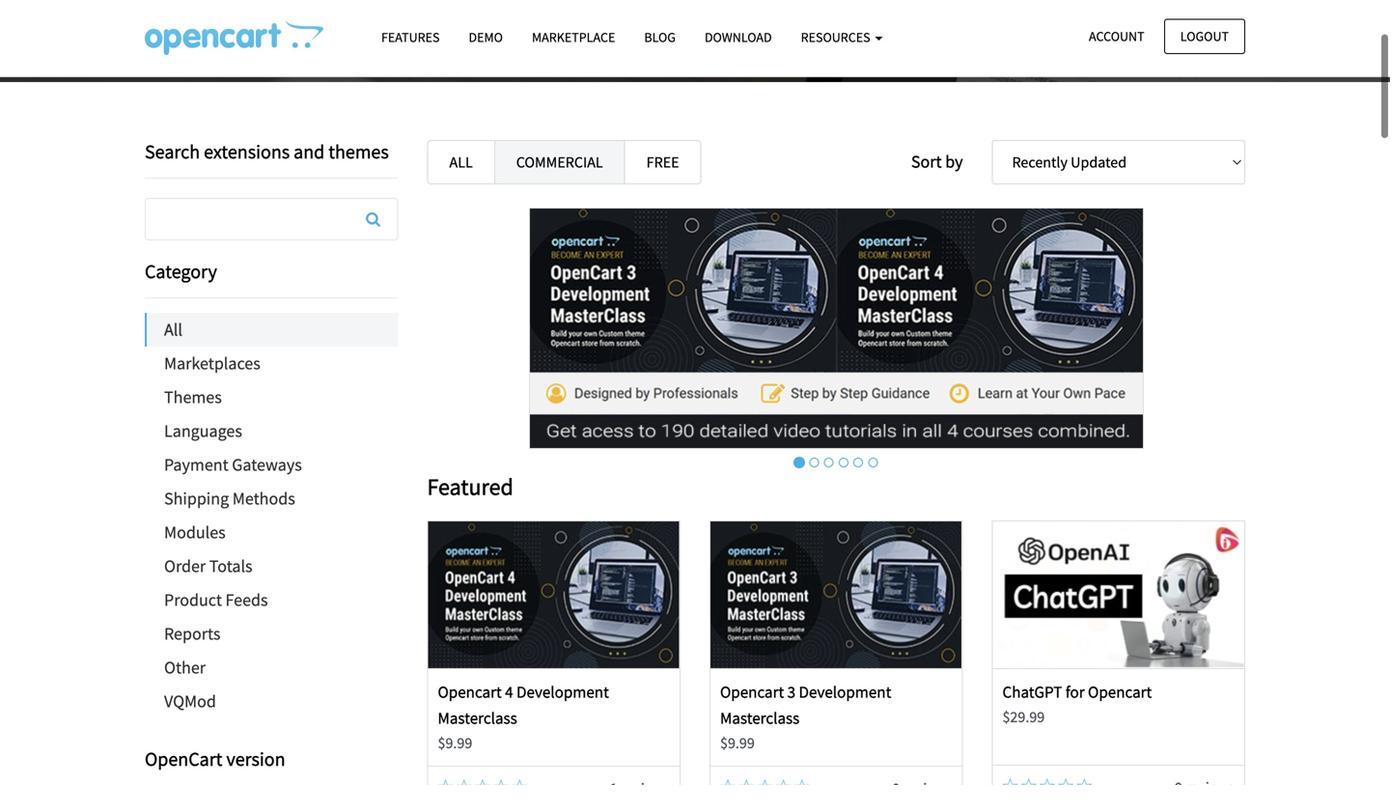 Task type: describe. For each thing, give the bounding box(es) containing it.
out-
[[564, 0, 604, 1]]

shipping methods
[[164, 488, 295, 509]]

box
[[669, 0, 704, 1]]

marketplaces link
[[145, 347, 398, 380]]

category
[[145, 259, 217, 283]]

for
[[1066, 682, 1085, 702]]

commercial
[[516, 153, 603, 172]]

opencart 4 development masterclass $9.99
[[438, 682, 609, 753]]

other link
[[145, 651, 398, 685]]

gateways
[[232, 454, 302, 476]]

blog
[[644, 28, 676, 46]]

reports
[[164, 623, 221, 645]]

resources
[[801, 28, 873, 46]]

order totals
[[164, 555, 253, 577]]

logout
[[1181, 28, 1229, 45]]

logout link
[[1164, 19, 1246, 54]]

search extensions and themes
[[145, 140, 389, 164]]

opencart 4 development masterclass image
[[429, 521, 680, 668]]

sort
[[911, 151, 942, 172]]

features
[[381, 28, 440, 46]]

languages link
[[145, 414, 398, 448]]

and inside with a huge range of features included out-of-the-box and over 13 000+ additional extensions available to download
[[709, 0, 746, 1]]

marketplace link
[[518, 20, 630, 54]]

masterclass for 4
[[438, 708, 517, 728]]

all link for marketplaces
[[147, 313, 398, 347]]

other
[[164, 657, 206, 678]]

development for opencart 4 development masterclass
[[517, 682, 609, 702]]

all link for commercial
[[427, 140, 495, 184]]

4
[[505, 682, 513, 702]]

shipping methods link
[[145, 482, 398, 516]]

masterclass for 3
[[720, 708, 800, 728]]

order
[[164, 555, 206, 577]]

opencart 3 development masterclass image
[[711, 521, 962, 668]]

payment gateways
[[164, 454, 302, 476]]

themes link
[[145, 380, 398, 414]]

product feeds link
[[145, 583, 398, 617]]

opencart development masterclass bundle image
[[529, 208, 1144, 449]]

account link
[[1073, 19, 1161, 54]]

version
[[226, 747, 285, 771]]

themes
[[164, 386, 222, 408]]

demo link
[[454, 20, 518, 54]]

0 horizontal spatial extensions
[[204, 140, 290, 164]]

included
[[475, 0, 560, 1]]

product
[[164, 589, 222, 611]]

marketplace
[[532, 28, 615, 46]]

available
[[1088, 0, 1175, 1]]

chatgpt for opencart link
[[1003, 682, 1152, 702]]

payment
[[164, 454, 229, 476]]

download link
[[690, 20, 787, 54]]

shipping
[[164, 488, 229, 509]]

opencart for opencart 4 development masterclass
[[438, 682, 502, 702]]

resources link
[[787, 20, 898, 54]]

payment gateways link
[[145, 448, 398, 482]]

demo
[[469, 28, 503, 46]]

opencart 4 development masterclass link
[[438, 682, 609, 728]]

by
[[946, 151, 963, 172]]

totals
[[209, 555, 253, 577]]

extensions inside with a huge range of features included out-of-the-box and over 13 000+ additional extensions available to download
[[980, 0, 1084, 1]]



Task type: locate. For each thing, give the bounding box(es) containing it.
$9.99 for opencart 3 development masterclass
[[720, 734, 755, 753]]

$29.99
[[1003, 707, 1045, 727]]

opencart left 4
[[438, 682, 502, 702]]

1 horizontal spatial opencart
[[720, 682, 784, 702]]

with a huge range of features included out-of-the-box and over 13 000+ additional extensions available to download
[[190, 0, 1200, 38]]

$9.99 inside opencart 4 development masterclass $9.99
[[438, 734, 472, 753]]

sort by
[[911, 151, 963, 172]]

feeds
[[225, 589, 268, 611]]

2 opencart from the left
[[720, 682, 784, 702]]

vqmod
[[164, 690, 216, 712]]

featured
[[427, 472, 514, 501]]

download
[[705, 28, 772, 46]]

0 vertical spatial all
[[450, 153, 473, 172]]

1 vertical spatial all link
[[147, 313, 398, 347]]

order totals link
[[145, 549, 398, 583]]

$9.99
[[438, 734, 472, 753], [720, 734, 755, 753]]

1 horizontal spatial all link
[[427, 140, 495, 184]]

0 vertical spatial all link
[[427, 140, 495, 184]]

0 horizontal spatial $9.99
[[438, 734, 472, 753]]

0 horizontal spatial all
[[164, 319, 182, 340]]

3 opencart from the left
[[1088, 682, 1152, 702]]

development for opencart 3 development masterclass
[[799, 682, 892, 702]]

themes
[[329, 140, 389, 164]]

development right 3 at the bottom right of page
[[799, 682, 892, 702]]

masterclass inside opencart 4 development masterclass $9.99
[[438, 708, 517, 728]]

to
[[1180, 0, 1200, 1]]

$9.99 down opencart 4 development masterclass link
[[438, 734, 472, 753]]

masterclass down 3 at the bottom right of page
[[720, 708, 800, 728]]

all for commercial
[[450, 153, 473, 172]]

modules
[[164, 521, 226, 543]]

download
[[647, 9, 744, 38]]

account
[[1089, 28, 1145, 45]]

1 horizontal spatial development
[[799, 682, 892, 702]]

1 $9.99 from the left
[[438, 734, 472, 753]]

star light o image
[[1003, 778, 1018, 785], [1021, 778, 1037, 785], [1058, 778, 1074, 785], [1077, 778, 1092, 785], [456, 779, 472, 785], [475, 779, 490, 785], [739, 779, 754, 785]]

all link
[[427, 140, 495, 184], [147, 313, 398, 347]]

extensions right search
[[204, 140, 290, 164]]

chatgpt for opencart image
[[993, 521, 1244, 668]]

reports link
[[145, 617, 398, 651]]

opencart for opencart 3 development masterclass
[[720, 682, 784, 702]]

with
[[190, 0, 235, 1]]

2 development from the left
[[799, 682, 892, 702]]

commercial link
[[494, 140, 625, 184]]

all
[[450, 153, 473, 172], [164, 319, 182, 340]]

over
[[751, 0, 793, 1]]

1 opencart from the left
[[438, 682, 502, 702]]

000+
[[826, 0, 872, 1]]

masterclass inside opencart 3 development masterclass $9.99
[[720, 708, 800, 728]]

development inside opencart 3 development masterclass $9.99
[[799, 682, 892, 702]]

opencart 3 development masterclass link
[[720, 682, 892, 728]]

opencart 3 development masterclass $9.99
[[720, 682, 892, 753]]

free
[[647, 153, 679, 172]]

3
[[788, 682, 796, 702]]

development right 4
[[517, 682, 609, 702]]

methods
[[232, 488, 295, 509]]

product feeds
[[164, 589, 268, 611]]

languages
[[164, 420, 242, 442]]

1 vertical spatial and
[[294, 140, 325, 164]]

1 horizontal spatial $9.99
[[720, 734, 755, 753]]

and left themes
[[294, 140, 325, 164]]

free link
[[624, 140, 702, 184]]

None text field
[[146, 199, 397, 239]]

$9.99 for opencart 4 development masterclass
[[438, 734, 472, 753]]

0 horizontal spatial development
[[517, 682, 609, 702]]

1 masterclass from the left
[[438, 708, 517, 728]]

0 vertical spatial and
[[709, 0, 746, 1]]

of
[[368, 0, 387, 1]]

vqmod link
[[145, 685, 398, 718]]

of-
[[604, 0, 629, 1]]

opencart extensions image
[[145, 20, 323, 55]]

development inside opencart 4 development masterclass $9.99
[[517, 682, 609, 702]]

blog link
[[630, 20, 690, 54]]

star light o image
[[1040, 778, 1055, 785], [438, 779, 453, 785], [494, 779, 509, 785], [512, 779, 528, 785], [720, 779, 736, 785], [757, 779, 773, 785], [776, 779, 791, 785], [795, 779, 810, 785]]

0 horizontal spatial all link
[[147, 313, 398, 347]]

13
[[798, 0, 821, 1]]

0 horizontal spatial opencart
[[438, 682, 502, 702]]

and up download
[[709, 0, 746, 1]]

features link
[[367, 20, 454, 54]]

masterclass down 4
[[438, 708, 517, 728]]

huge
[[256, 0, 304, 1]]

extensions up account link
[[980, 0, 1084, 1]]

all for marketplaces
[[164, 319, 182, 340]]

range
[[308, 0, 363, 1]]

opencart
[[438, 682, 502, 702], [720, 682, 784, 702], [1088, 682, 1152, 702]]

$9.99 inside opencart 3 development masterclass $9.99
[[720, 734, 755, 753]]

additional
[[876, 0, 976, 1]]

and
[[709, 0, 746, 1], [294, 140, 325, 164]]

development
[[517, 682, 609, 702], [799, 682, 892, 702]]

masterclass
[[438, 708, 517, 728], [720, 708, 800, 728]]

0 vertical spatial extensions
[[980, 0, 1084, 1]]

opencart right the 'for'
[[1088, 682, 1152, 702]]

0 horizontal spatial and
[[294, 140, 325, 164]]

search
[[145, 140, 200, 164]]

extensions
[[980, 0, 1084, 1], [204, 140, 290, 164]]

1 horizontal spatial masterclass
[[720, 708, 800, 728]]

2 masterclass from the left
[[720, 708, 800, 728]]

opencart inside opencart 3 development masterclass $9.99
[[720, 682, 784, 702]]

1 horizontal spatial extensions
[[980, 0, 1084, 1]]

1 vertical spatial all
[[164, 319, 182, 340]]

opencart inside opencart 4 development masterclass $9.99
[[438, 682, 502, 702]]

opencart
[[145, 747, 223, 771]]

1 horizontal spatial and
[[709, 0, 746, 1]]

opencart inside chatgpt for opencart $29.99
[[1088, 682, 1152, 702]]

1 vertical spatial extensions
[[204, 140, 290, 164]]

0 horizontal spatial masterclass
[[438, 708, 517, 728]]

the-
[[629, 0, 669, 1]]

chatgpt for opencart $29.99
[[1003, 682, 1152, 727]]

chatgpt
[[1003, 682, 1063, 702]]

1 horizontal spatial all
[[450, 153, 473, 172]]

search image
[[366, 211, 380, 227]]

opencart version
[[145, 747, 285, 771]]

$9.99 down opencart 3 development masterclass link
[[720, 734, 755, 753]]

modules link
[[145, 516, 398, 549]]

marketplaces
[[164, 352, 261, 374]]

2 horizontal spatial opencart
[[1088, 682, 1152, 702]]

2 $9.99 from the left
[[720, 734, 755, 753]]

features
[[392, 0, 470, 1]]

1 development from the left
[[517, 682, 609, 702]]

a
[[239, 0, 251, 1]]

opencart left 3 at the bottom right of page
[[720, 682, 784, 702]]



Task type: vqa. For each thing, say whether or not it's contained in the screenshot.
"extension" within the This shows after the popup cloes and then page reloads on the opencart extension settings, when setting up producti on. OpenCart
no



